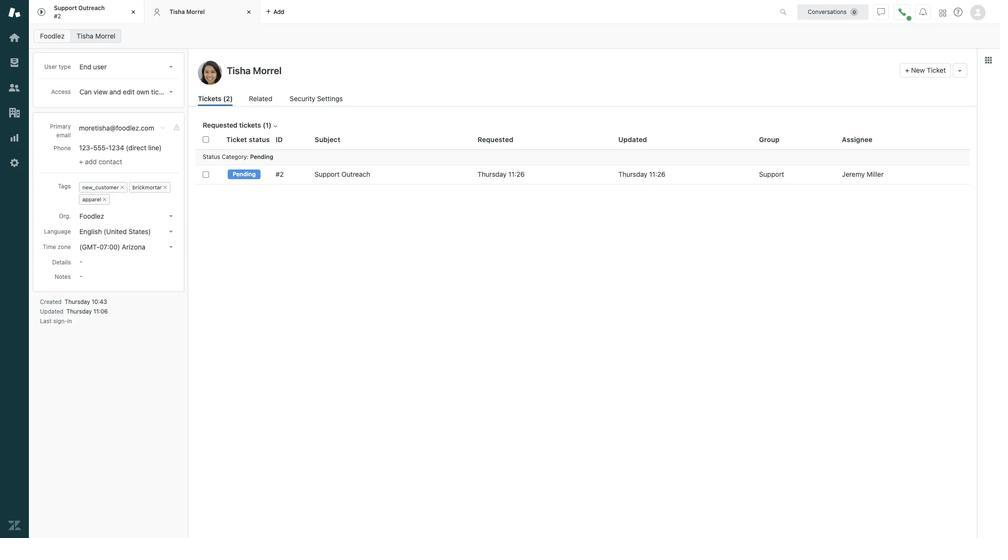 Task type: vqa. For each thing, say whether or not it's contained in the screenshot.
left Explore
no



Task type: locate. For each thing, give the bounding box(es) containing it.
1 vertical spatial tisha
[[77, 32, 93, 40]]

support down group
[[760, 170, 785, 178]]

1 vertical spatial tisha morrel
[[77, 32, 115, 40]]

organizations image
[[8, 106, 21, 119]]

add
[[274, 8, 285, 15], [85, 158, 97, 166]]

0 vertical spatial tisha
[[170, 8, 185, 15]]

0 horizontal spatial ticket
[[227, 135, 247, 143]]

ticket
[[928, 66, 947, 74], [227, 135, 247, 143]]

1 11:26 from the left
[[509, 170, 525, 178]]

user
[[93, 63, 107, 71]]

tickets up the ticket status
[[239, 121, 261, 129]]

outreach
[[78, 4, 105, 12], [342, 170, 371, 178]]

edit
[[123, 88, 135, 96]]

0 horizontal spatial morrel
[[95, 32, 115, 40]]

arrow down image up the can view and edit own tickets only
[[169, 66, 173, 68]]

1 horizontal spatial foodlez
[[80, 212, 104, 220]]

1 horizontal spatial tisha morrel
[[170, 8, 205, 15]]

secondary element
[[29, 27, 1001, 46]]

tickets right "own"
[[151, 88, 172, 96]]

foodlez up user
[[40, 32, 65, 40]]

end
[[80, 63, 91, 71]]

(direct
[[126, 144, 146, 152]]

1 horizontal spatial requested
[[478, 135, 514, 143]]

arrow down image up english (united states) button
[[169, 215, 173, 217]]

zendesk products image
[[940, 9, 947, 16]]

(gmt-07:00) arizona
[[80, 243, 145, 251]]

own
[[137, 88, 149, 96]]

pending down :
[[233, 171, 256, 178]]

0 horizontal spatial tisha
[[77, 32, 93, 40]]

11:26
[[509, 170, 525, 178], [650, 170, 666, 178]]

0 horizontal spatial tisha morrel
[[77, 32, 115, 40]]

ticket down requested tickets (1)
[[227, 135, 247, 143]]

foodlez inside button
[[80, 212, 104, 220]]

2 vertical spatial arrow down image
[[169, 231, 173, 233]]

1 vertical spatial updated
[[40, 308, 63, 315]]

thursday
[[478, 170, 507, 178], [619, 170, 648, 178], [65, 298, 90, 306], [67, 308, 92, 315]]

tickets (2)
[[198, 94, 233, 103]]

arrow down image inside end user button
[[169, 66, 173, 68]]

1 horizontal spatial +
[[906, 66, 910, 74]]

pending
[[250, 153, 273, 161], [233, 171, 256, 178]]

1 horizontal spatial close image
[[244, 7, 254, 17]]

(gmt-
[[80, 243, 100, 251]]

conversations
[[808, 8, 847, 15]]

foodlez
[[40, 32, 65, 40], [80, 212, 104, 220]]

1 thursday 11:26 from the left
[[478, 170, 525, 178]]

pending right :
[[250, 153, 273, 161]]

org.
[[59, 213, 71, 220]]

tisha
[[170, 8, 185, 15], [77, 32, 93, 40]]

1 horizontal spatial ticket
[[928, 66, 947, 74]]

0 vertical spatial add
[[274, 8, 285, 15]]

123-555-1234 (direct line)
[[79, 144, 162, 152]]

1 vertical spatial foodlez
[[80, 212, 104, 220]]

arrow down image right states) on the left of the page
[[169, 231, 173, 233]]

arrow down image
[[169, 66, 173, 68], [169, 215, 173, 217], [169, 231, 173, 233]]

2 arrow down image from the top
[[169, 215, 173, 217]]

tisha morrel
[[170, 8, 205, 15], [77, 32, 115, 40]]

related link
[[249, 93, 274, 106]]

0 horizontal spatial tickets
[[151, 88, 172, 96]]

close image inside tisha morrel tab
[[244, 7, 254, 17]]

arrow down image left 'only'
[[169, 91, 173, 93]]

1 vertical spatial ticket
[[227, 135, 247, 143]]

apparel
[[82, 196, 101, 202]]

2 horizontal spatial support
[[760, 170, 785, 178]]

1 vertical spatial tickets
[[239, 121, 261, 129]]

0 horizontal spatial close image
[[129, 7, 138, 17]]

foodlez up english at the top left
[[80, 212, 104, 220]]

notes
[[55, 273, 71, 280]]

0 horizontal spatial thursday 11:26
[[478, 170, 525, 178]]

moretisha@foodlez.com
[[79, 124, 154, 132]]

tab containing support outreach
[[29, 0, 145, 24]]

1 arrow down image from the top
[[169, 91, 173, 93]]

support for support outreach #2
[[54, 4, 77, 12]]

brickmortar
[[132, 184, 162, 190]]

1 horizontal spatial tickets
[[239, 121, 261, 129]]

1 close image from the left
[[129, 7, 138, 17]]

menu
[[77, 180, 176, 207]]

support inside support outreach #2
[[54, 4, 77, 12]]

0 vertical spatial tisha morrel
[[170, 8, 205, 15]]

1 horizontal spatial updated
[[619, 135, 648, 143]]

arrow down image inside english (united states) button
[[169, 231, 173, 233]]

None text field
[[224, 63, 897, 78]]

#2 up foodlez link
[[54, 12, 61, 20]]

last
[[40, 318, 52, 325]]

#2 inside support outreach #2
[[54, 12, 61, 20]]

status category : pending
[[203, 153, 273, 161]]

3 arrow down image from the top
[[169, 231, 173, 233]]

tickets (2) link
[[198, 93, 233, 106]]

email
[[56, 132, 71, 139]]

tisha inside secondary element
[[77, 32, 93, 40]]

arrow down image inside the can view and edit own tickets only button
[[169, 91, 173, 93]]

0 vertical spatial requested
[[203, 121, 238, 129]]

0 horizontal spatial #2
[[54, 12, 61, 20]]

tisha morrel tab
[[145, 0, 260, 24]]

get started image
[[8, 31, 21, 44]]

1 vertical spatial morrel
[[95, 32, 115, 40]]

1 horizontal spatial outreach
[[342, 170, 371, 178]]

1 arrow down image from the top
[[169, 66, 173, 68]]

new_customer
[[82, 184, 119, 190]]

0 horizontal spatial requested
[[203, 121, 238, 129]]

outreach for support outreach #2
[[78, 4, 105, 12]]

close image inside tab
[[129, 7, 138, 17]]

sign-
[[53, 318, 67, 325]]

2 arrow down image from the top
[[169, 246, 173, 248]]

0 vertical spatial tickets
[[151, 88, 172, 96]]

1 horizontal spatial thursday 11:26
[[619, 170, 666, 178]]

0 horizontal spatial outreach
[[78, 4, 105, 12]]

arrow down image for (united
[[169, 231, 173, 233]]

requested inside grid
[[478, 135, 514, 143]]

updated inside created thursday 10:43 updated thursday 11:06 last sign-in
[[40, 308, 63, 315]]

close image for tab containing support outreach
[[129, 7, 138, 17]]

support
[[54, 4, 77, 12], [315, 170, 340, 178], [760, 170, 785, 178]]

tickets
[[198, 94, 222, 103]]

0 vertical spatial foodlez
[[40, 32, 65, 40]]

arrow down image
[[169, 91, 173, 93], [169, 246, 173, 248]]

updated
[[619, 135, 648, 143], [40, 308, 63, 315]]

support down subject
[[315, 170, 340, 178]]

1 horizontal spatial #2
[[276, 170, 284, 178]]

+ add contact
[[79, 158, 122, 166]]

1 vertical spatial outreach
[[342, 170, 371, 178]]

11:06
[[94, 308, 108, 315]]

0 vertical spatial morrel
[[187, 8, 205, 15]]

0 horizontal spatial 11:26
[[509, 170, 525, 178]]

tab
[[29, 0, 145, 24]]

0 horizontal spatial updated
[[40, 308, 63, 315]]

requested
[[203, 121, 238, 129], [478, 135, 514, 143]]

1 horizontal spatial 11:26
[[650, 170, 666, 178]]

0 vertical spatial arrow down image
[[169, 66, 173, 68]]

1 horizontal spatial morrel
[[187, 8, 205, 15]]

arrow down image for (gmt-07:00) arizona
[[169, 246, 173, 248]]

support for support outreach
[[315, 170, 340, 178]]

admin image
[[8, 157, 21, 169]]

grid
[[188, 130, 978, 538]]

tickets inside button
[[151, 88, 172, 96]]

tisha morrel inside tab
[[170, 8, 205, 15]]

close image
[[129, 7, 138, 17], [244, 7, 254, 17]]

+
[[906, 66, 910, 74], [79, 158, 83, 166]]

security
[[290, 94, 316, 103]]

0 horizontal spatial +
[[79, 158, 83, 166]]

1 vertical spatial arrow down image
[[169, 215, 173, 217]]

user type
[[44, 63, 71, 70]]

details
[[52, 259, 71, 266]]

subject
[[315, 135, 341, 143]]

1 vertical spatial requested
[[478, 135, 514, 143]]

can view and edit own tickets only
[[80, 88, 187, 96]]

thursday 11:26
[[478, 170, 525, 178], [619, 170, 666, 178]]

end user button
[[77, 60, 177, 74]]

+ inside button
[[906, 66, 910, 74]]

support up foodlez link
[[54, 4, 77, 12]]

0 vertical spatial +
[[906, 66, 910, 74]]

user
[[44, 63, 57, 70]]

0 vertical spatial arrow down image
[[169, 91, 173, 93]]

1 horizontal spatial add
[[274, 8, 285, 15]]

1 horizontal spatial tisha
[[170, 8, 185, 15]]

1 horizontal spatial support
[[315, 170, 340, 178]]

2 close image from the left
[[244, 7, 254, 17]]

0 horizontal spatial foodlez
[[40, 32, 65, 40]]

outreach inside support outreach #2
[[78, 4, 105, 12]]

tabs tab list
[[29, 0, 771, 24]]

close image for tisha morrel tab in the left top of the page
[[244, 7, 254, 17]]

outreach inside 'support outreach' link
[[342, 170, 371, 178]]

support outreach link
[[315, 170, 371, 179]]

english (united states) button
[[77, 225, 177, 239]]

:
[[247, 153, 249, 161]]

0 horizontal spatial support
[[54, 4, 77, 12]]

1 vertical spatial add
[[85, 158, 97, 166]]

+ down 123-
[[79, 158, 83, 166]]

#2
[[54, 12, 61, 20], [276, 170, 284, 178]]

ticket status
[[227, 135, 270, 143]]

arrow down image inside the (gmt-07:00) arizona button
[[169, 246, 173, 248]]

in
[[67, 318, 72, 325]]

zendesk support image
[[8, 6, 21, 19]]

morrel inside secondary element
[[95, 32, 115, 40]]

+ left new
[[906, 66, 910, 74]]

0 vertical spatial outreach
[[78, 4, 105, 12]]

conversations button
[[798, 4, 869, 20]]

status
[[249, 135, 270, 143]]

1 vertical spatial arrow down image
[[169, 246, 173, 248]]

1 vertical spatial +
[[79, 158, 83, 166]]

created thursday 10:43 updated thursday 11:06 last sign-in
[[40, 298, 108, 325]]

support for support
[[760, 170, 785, 178]]

None checkbox
[[203, 171, 209, 178]]

ticket right new
[[928, 66, 947, 74]]

id
[[276, 135, 283, 143]]

support outreach
[[315, 170, 371, 178]]

#2 down id
[[276, 170, 284, 178]]

0 vertical spatial #2
[[54, 12, 61, 20]]

arrow down image right arizona
[[169, 246, 173, 248]]

tickets
[[151, 88, 172, 96], [239, 121, 261, 129]]

only
[[174, 88, 187, 96]]

0 vertical spatial ticket
[[928, 66, 947, 74]]

outreach for support outreach
[[342, 170, 371, 178]]



Task type: describe. For each thing, give the bounding box(es) containing it.
views image
[[8, 56, 21, 69]]

type
[[59, 63, 71, 70]]

new_customer link
[[82, 184, 119, 190]]

arizona
[[122, 243, 145, 251]]

view
[[94, 88, 108, 96]]

can view and edit own tickets only button
[[77, 85, 187, 99]]

(2)
[[223, 94, 233, 103]]

arrow down image for can view and edit own tickets only
[[169, 91, 173, 93]]

group
[[760, 135, 780, 143]]

states)
[[129, 227, 151, 236]]

english
[[80, 227, 102, 236]]

security settings
[[290, 94, 343, 103]]

new
[[912, 66, 926, 74]]

(gmt-07:00) arizona button
[[77, 240, 177, 254]]

tisha inside tab
[[170, 8, 185, 15]]

settings
[[317, 94, 343, 103]]

english (united states)
[[80, 227, 151, 236]]

(united
[[104, 227, 127, 236]]

0 horizontal spatial add
[[85, 158, 97, 166]]

button displays agent's chat status as invisible. image
[[878, 8, 886, 16]]

language
[[44, 228, 71, 235]]

reporting image
[[8, 132, 21, 144]]

+ new ticket
[[906, 66, 947, 74]]

add button
[[260, 0, 290, 24]]

(1)
[[263, 121, 272, 129]]

tags
[[58, 183, 71, 190]]

07:00)
[[100, 243, 120, 251]]

contact
[[99, 158, 122, 166]]

created
[[40, 298, 62, 306]]

zendesk image
[[8, 519, 21, 532]]

tisha morrel link
[[70, 29, 122, 43]]

primary
[[50, 123, 71, 130]]

primary email
[[50, 123, 71, 139]]

zone
[[58, 243, 71, 251]]

requested tickets (1)
[[203, 121, 272, 129]]

apps image
[[985, 56, 993, 64]]

security settings link
[[290, 93, 346, 106]]

brickmortar link
[[132, 184, 162, 190]]

1 vertical spatial #2
[[276, 170, 284, 178]]

customers image
[[8, 81, 21, 94]]

foodlez link
[[34, 29, 71, 43]]

0 vertical spatial updated
[[619, 135, 648, 143]]

menu containing new_customer
[[77, 180, 176, 207]]

foodlez inside secondary element
[[40, 32, 65, 40]]

morrel inside tab
[[187, 8, 205, 15]]

phone
[[54, 145, 71, 152]]

requested for requested tickets (1)
[[203, 121, 238, 129]]

555-
[[93, 144, 109, 152]]

Select All Tickets checkbox
[[203, 136, 209, 143]]

and
[[110, 88, 121, 96]]

line)
[[148, 144, 162, 152]]

related
[[249, 94, 273, 103]]

status
[[203, 153, 220, 161]]

category
[[222, 153, 247, 161]]

time zone
[[43, 243, 71, 251]]

main element
[[0, 0, 29, 538]]

notifications image
[[920, 8, 928, 16]]

1234
[[109, 144, 124, 152]]

jeremy
[[843, 170, 866, 178]]

1 vertical spatial pending
[[233, 171, 256, 178]]

arrow down image for user
[[169, 66, 173, 68]]

123-
[[79, 144, 93, 152]]

+ new ticket button
[[901, 63, 952, 78]]

+ for + add contact
[[79, 158, 83, 166]]

miller
[[867, 170, 884, 178]]

tisha morrel inside secondary element
[[77, 32, 115, 40]]

arrow down image inside foodlez button
[[169, 215, 173, 217]]

2 thursday 11:26 from the left
[[619, 170, 666, 178]]

support outreach #2
[[54, 4, 105, 20]]

ticket inside button
[[928, 66, 947, 74]]

10:43
[[92, 298, 107, 306]]

access
[[51, 88, 71, 95]]

foodlez button
[[77, 210, 177, 223]]

apparel link
[[82, 196, 101, 202]]

jeremy miller
[[843, 170, 884, 178]]

2 11:26 from the left
[[650, 170, 666, 178]]

0 vertical spatial pending
[[250, 153, 273, 161]]

+ for + new ticket
[[906, 66, 910, 74]]

time
[[43, 243, 56, 251]]

requested for requested
[[478, 135, 514, 143]]

grid containing ticket status
[[188, 130, 978, 538]]

add inside popup button
[[274, 8, 285, 15]]

get help image
[[955, 8, 963, 16]]

can
[[80, 88, 92, 96]]

end user
[[80, 63, 107, 71]]

assignee
[[843, 135, 873, 143]]



